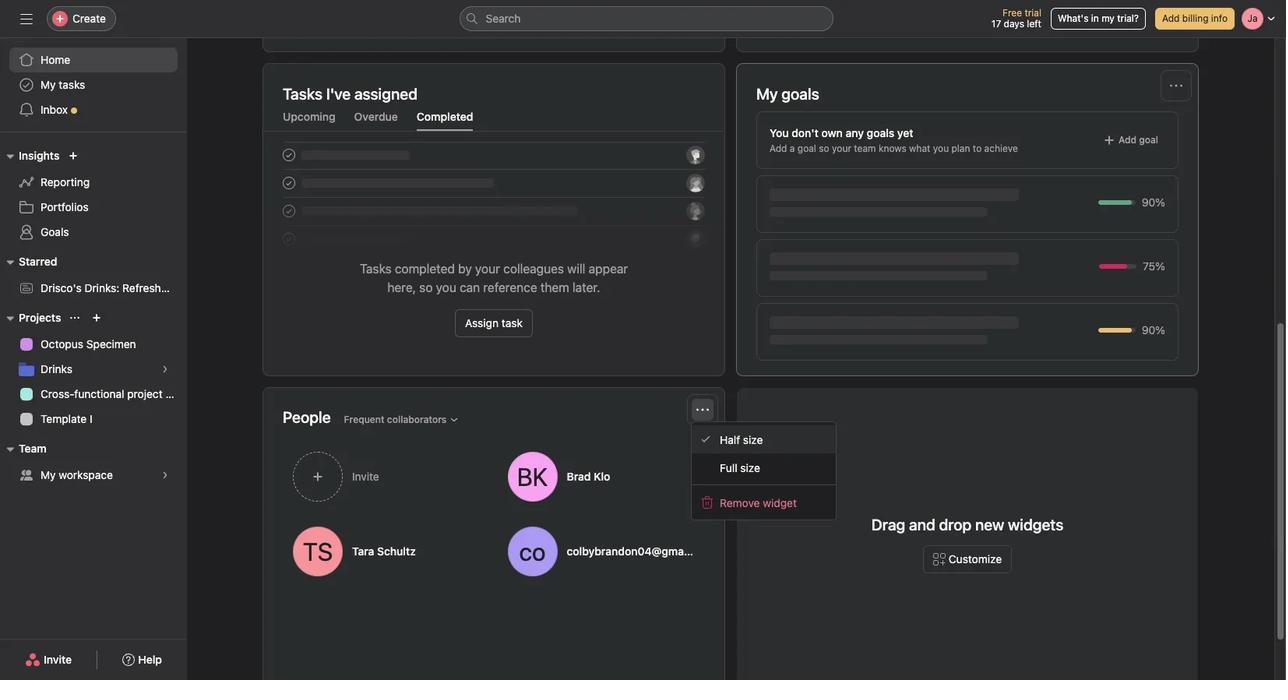 Task type: describe. For each thing, give the bounding box(es) containing it.
upcoming
[[283, 110, 336, 123]]

billing
[[1183, 12, 1209, 24]]

reporting link
[[9, 170, 178, 195]]

customize button
[[923, 545, 1012, 574]]

tasks
[[59, 78, 85, 91]]

global element
[[0, 38, 187, 132]]

help
[[138, 653, 162, 666]]

actions image
[[1170, 79, 1183, 92]]

left
[[1027, 18, 1042, 30]]

75%
[[1143, 259, 1166, 273]]

plan inside projects element
[[166, 387, 187, 401]]

goals
[[41, 225, 69, 238]]

drinks:
[[85, 281, 120, 295]]

completed
[[417, 110, 473, 123]]

goals
[[867, 126, 895, 139]]

my for my tasks
[[41, 78, 56, 91]]

what's in my trial?
[[1058, 12, 1139, 24]]

drop
[[939, 516, 972, 534]]

projects button
[[0, 309, 61, 327]]

octopus specimen link
[[9, 332, 178, 357]]

my workspace link
[[9, 463, 178, 488]]

full size link
[[692, 454, 836, 482]]

reference
[[483, 281, 537, 295]]

your inside "tasks completed by your colleagues will appear here, so you can reference them later."
[[475, 262, 500, 276]]

reporting
[[41, 175, 90, 189]]

goals link
[[9, 220, 178, 245]]

my for my workspace
[[41, 468, 56, 482]]

own
[[822, 126, 843, 139]]

task
[[502, 316, 523, 330]]

inbox
[[41, 103, 68, 116]]

them
[[541, 281, 570, 295]]

tara schultz
[[352, 545, 416, 558]]

colbybrandon04@gmail.com
[[567, 545, 715, 558]]

goal inside you don't own any goals yet add a goal so your team knows what you plan to achieve
[[798, 143, 817, 154]]

17
[[992, 18, 1002, 30]]

remove
[[720, 496, 760, 509]]

see details, my workspace image
[[161, 471, 170, 480]]

tasks for tasks completed by your colleagues will appear here, so you can reference them later.
[[360, 262, 392, 276]]

project
[[127, 387, 163, 401]]

invite button
[[283, 443, 491, 511]]

so inside you don't own any goals yet add a goal so your team knows what you plan to achieve
[[819, 143, 830, 154]]

don't
[[792, 126, 819, 139]]

help button
[[112, 646, 172, 674]]

a
[[790, 143, 795, 154]]

people
[[283, 408, 331, 426]]

my goals
[[757, 85, 820, 103]]

overdue button
[[354, 110, 398, 131]]

specimen
[[86, 337, 136, 351]]

template
[[41, 412, 87, 425]]

colleagues
[[504, 262, 564, 276]]

yet
[[898, 126, 914, 139]]

assign
[[465, 316, 499, 330]]

frequent collaborators
[[344, 413, 447, 425]]

create button
[[47, 6, 116, 31]]

here,
[[388, 281, 416, 295]]

size for full size
[[741, 461, 761, 474]]

later.
[[573, 281, 601, 295]]

hide sidebar image
[[20, 12, 33, 25]]

show options, current sort, top image
[[70, 313, 80, 323]]

portfolios
[[41, 200, 89, 214]]

my tasks
[[41, 78, 85, 91]]

brad klo
[[567, 470, 610, 483]]

free trial 17 days left
[[992, 7, 1042, 30]]

teams element
[[0, 435, 187, 491]]

you
[[770, 126, 789, 139]]

plan inside you don't own any goals yet add a goal so your team knows what you plan to achieve
[[952, 143, 971, 154]]

i've assigned
[[326, 85, 418, 103]]

new project or portfolio image
[[92, 313, 102, 323]]

insights
[[19, 149, 60, 162]]

drinks
[[41, 362, 72, 376]]

assign task button
[[455, 309, 533, 337]]

widget
[[763, 496, 797, 509]]

octopus
[[41, 337, 83, 351]]

collaborators
[[387, 413, 447, 425]]

what's in my trial? button
[[1051, 8, 1146, 30]]

tara schultz button
[[283, 517, 491, 586]]

projects element
[[0, 304, 187, 435]]

actions image
[[697, 404, 709, 416]]

insights button
[[0, 146, 60, 165]]

see details, drinks image
[[161, 365, 170, 374]]

recommendation
[[190, 281, 278, 295]]

template i
[[41, 412, 92, 425]]

starred element
[[0, 248, 278, 304]]

1 90% from the top
[[1142, 196, 1166, 209]]

drisco's drinks: refreshment recommendation link
[[9, 276, 278, 301]]

inbox link
[[9, 97, 178, 122]]

workspace
[[59, 468, 113, 482]]

starred button
[[0, 252, 57, 271]]

frequent collaborators button
[[337, 409, 466, 431]]

create
[[72, 12, 106, 25]]

half
[[720, 433, 740, 446]]

add inside you don't own any goals yet add a goal so your team knows what you plan to achieve
[[770, 143, 787, 154]]



Task type: locate. For each thing, give the bounding box(es) containing it.
size right "full"
[[741, 461, 761, 474]]

search
[[486, 12, 521, 25]]

completed button
[[417, 110, 473, 131]]

new image
[[69, 151, 78, 161]]

refreshment
[[122, 281, 187, 295]]

my tasks link
[[9, 72, 178, 97]]

search button
[[459, 6, 833, 31]]

0 vertical spatial you
[[933, 143, 949, 154]]

invite
[[352, 470, 379, 483], [44, 653, 72, 666]]

projects
[[19, 311, 61, 324]]

1 vertical spatial so
[[419, 281, 433, 295]]

0 vertical spatial your
[[832, 143, 852, 154]]

1 vertical spatial tasks
[[360, 262, 392, 276]]

brad klo button
[[498, 443, 706, 511]]

insights element
[[0, 142, 187, 248]]

0 horizontal spatial invite
[[44, 653, 72, 666]]

in
[[1092, 12, 1099, 24]]

so inside "tasks completed by your colleagues will appear here, so you can reference them later."
[[419, 281, 433, 295]]

new widgets
[[976, 516, 1064, 534]]

half size
[[720, 433, 763, 446]]

add billing info
[[1163, 12, 1228, 24]]

your
[[832, 143, 852, 154], [475, 262, 500, 276]]

add inside button
[[1163, 12, 1180, 24]]

0 vertical spatial so
[[819, 143, 830, 154]]

my inside the global element
[[41, 78, 56, 91]]

my left tasks
[[41, 78, 56, 91]]

your right "by"
[[475, 262, 500, 276]]

you right the what
[[933, 143, 949, 154]]

goal inside button
[[1140, 134, 1159, 146]]

1 horizontal spatial plan
[[952, 143, 971, 154]]

add for add goal
[[1119, 134, 1137, 146]]

tasks up here,
[[360, 262, 392, 276]]

add goal button
[[1096, 129, 1166, 151]]

my inside teams 'element'
[[41, 468, 56, 482]]

by
[[458, 262, 472, 276]]

you inside you don't own any goals yet add a goal so your team knows what you plan to achieve
[[933, 143, 949, 154]]

90% up '75%'
[[1142, 196, 1166, 209]]

0 horizontal spatial tasks
[[283, 85, 323, 103]]

0 vertical spatial 90%
[[1142, 196, 1166, 209]]

tasks i've assigned
[[283, 85, 418, 103]]

tasks completed by your colleagues will appear here, so you can reference them later.
[[360, 262, 628, 295]]

drinks link
[[9, 357, 178, 382]]

0 horizontal spatial so
[[419, 281, 433, 295]]

invite inside button
[[44, 653, 72, 666]]

full size
[[720, 461, 761, 474]]

completed
[[395, 262, 455, 276]]

0 vertical spatial size
[[743, 433, 763, 446]]

you left can
[[436, 281, 457, 295]]

tasks up upcoming
[[283, 85, 323, 103]]

1 vertical spatial invite
[[44, 653, 72, 666]]

1 horizontal spatial add
[[1119, 134, 1137, 146]]

0 vertical spatial invite
[[352, 470, 379, 483]]

remove widget
[[720, 496, 797, 509]]

assign task
[[465, 316, 523, 330]]

1 horizontal spatial you
[[933, 143, 949, 154]]

upcoming button
[[283, 110, 336, 131]]

90%
[[1142, 196, 1166, 209], [1142, 323, 1166, 337]]

plan left to
[[952, 143, 971, 154]]

2 my from the top
[[41, 468, 56, 482]]

home link
[[9, 48, 178, 72]]

1 horizontal spatial tasks
[[360, 262, 392, 276]]

half size link
[[692, 425, 836, 454]]

team
[[19, 442, 46, 455]]

what's
[[1058, 12, 1089, 24]]

1 vertical spatial you
[[436, 281, 457, 295]]

you
[[933, 143, 949, 154], [436, 281, 457, 295]]

2 90% from the top
[[1142, 323, 1166, 337]]

will
[[568, 262, 586, 276]]

your inside you don't own any goals yet add a goal so your team knows what you plan to achieve
[[832, 143, 852, 154]]

customize
[[949, 552, 1002, 566]]

home
[[41, 53, 70, 66]]

plan down see details, drinks 'icon'
[[166, 387, 187, 401]]

0 horizontal spatial your
[[475, 262, 500, 276]]

template i link
[[9, 407, 178, 432]]

your down the own
[[832, 143, 852, 154]]

and
[[909, 516, 936, 534]]

add inside button
[[1119, 134, 1137, 146]]

portfolios link
[[9, 195, 178, 220]]

goal
[[1140, 134, 1159, 146], [798, 143, 817, 154]]

my workspace
[[41, 468, 113, 482]]

drag and drop new widgets
[[872, 516, 1064, 534]]

2 horizontal spatial add
[[1163, 12, 1180, 24]]

cross-functional project plan
[[41, 387, 187, 401]]

add
[[1163, 12, 1180, 24], [1119, 134, 1137, 146], [770, 143, 787, 154]]

invite inside dropdown button
[[352, 470, 379, 483]]

any
[[846, 126, 864, 139]]

0 horizontal spatial add
[[770, 143, 787, 154]]

can
[[460, 281, 480, 295]]

90% down '75%'
[[1142, 323, 1166, 337]]

what
[[909, 143, 931, 154]]

size right 'half'
[[743, 433, 763, 446]]

size
[[743, 433, 763, 446], [741, 461, 761, 474]]

1 vertical spatial size
[[741, 461, 761, 474]]

add for add billing info
[[1163, 12, 1180, 24]]

trial?
[[1118, 12, 1139, 24]]

tasks inside "tasks completed by your colleagues will appear here, so you can reference them later."
[[360, 262, 392, 276]]

remove widget link
[[692, 489, 836, 517]]

frequent
[[344, 413, 385, 425]]

0 vertical spatial my
[[41, 78, 56, 91]]

add billing info button
[[1156, 8, 1235, 30]]

search list box
[[459, 6, 833, 31]]

1 vertical spatial plan
[[166, 387, 187, 401]]

appear
[[589, 262, 628, 276]]

size for half size
[[743, 433, 763, 446]]

my
[[1102, 12, 1115, 24]]

colbybrandon04@gmail.com button
[[498, 517, 715, 586]]

you don't own any goals yet add a goal so your team knows what you plan to achieve
[[770, 126, 1018, 154]]

add goal
[[1119, 134, 1159, 146]]

1 my from the top
[[41, 78, 56, 91]]

so down completed
[[419, 281, 433, 295]]

knows
[[879, 143, 907, 154]]

trial
[[1025, 7, 1042, 19]]

starred
[[19, 255, 57, 268]]

1 horizontal spatial goal
[[1140, 134, 1159, 146]]

free
[[1003, 7, 1022, 19]]

1 horizontal spatial invite
[[352, 470, 379, 483]]

drisco's drinks: refreshment recommendation
[[41, 281, 278, 295]]

plan
[[952, 143, 971, 154], [166, 387, 187, 401]]

team
[[854, 143, 876, 154]]

you inside "tasks completed by your colleagues will appear here, so you can reference them later."
[[436, 281, 457, 295]]

achieve
[[985, 143, 1018, 154]]

my down team
[[41, 468, 56, 482]]

days
[[1004, 18, 1025, 30]]

so down the own
[[819, 143, 830, 154]]

0 horizontal spatial you
[[436, 281, 457, 295]]

0 vertical spatial plan
[[952, 143, 971, 154]]

0 horizontal spatial plan
[[166, 387, 187, 401]]

1 horizontal spatial so
[[819, 143, 830, 154]]

invite button
[[15, 646, 82, 674]]

overdue
[[354, 110, 398, 123]]

1 vertical spatial my
[[41, 468, 56, 482]]

0 horizontal spatial goal
[[798, 143, 817, 154]]

1 horizontal spatial your
[[832, 143, 852, 154]]

tasks for tasks i've assigned
[[283, 85, 323, 103]]

octopus specimen
[[41, 337, 136, 351]]

my
[[41, 78, 56, 91], [41, 468, 56, 482]]

0 vertical spatial tasks
[[283, 85, 323, 103]]

1 vertical spatial 90%
[[1142, 323, 1166, 337]]

team button
[[0, 439, 46, 458]]

1 vertical spatial your
[[475, 262, 500, 276]]

full
[[720, 461, 738, 474]]



Task type: vqa. For each thing, say whether or not it's contained in the screenshot.
task… for second THE ADD TASK… "ROW" from the bottom
no



